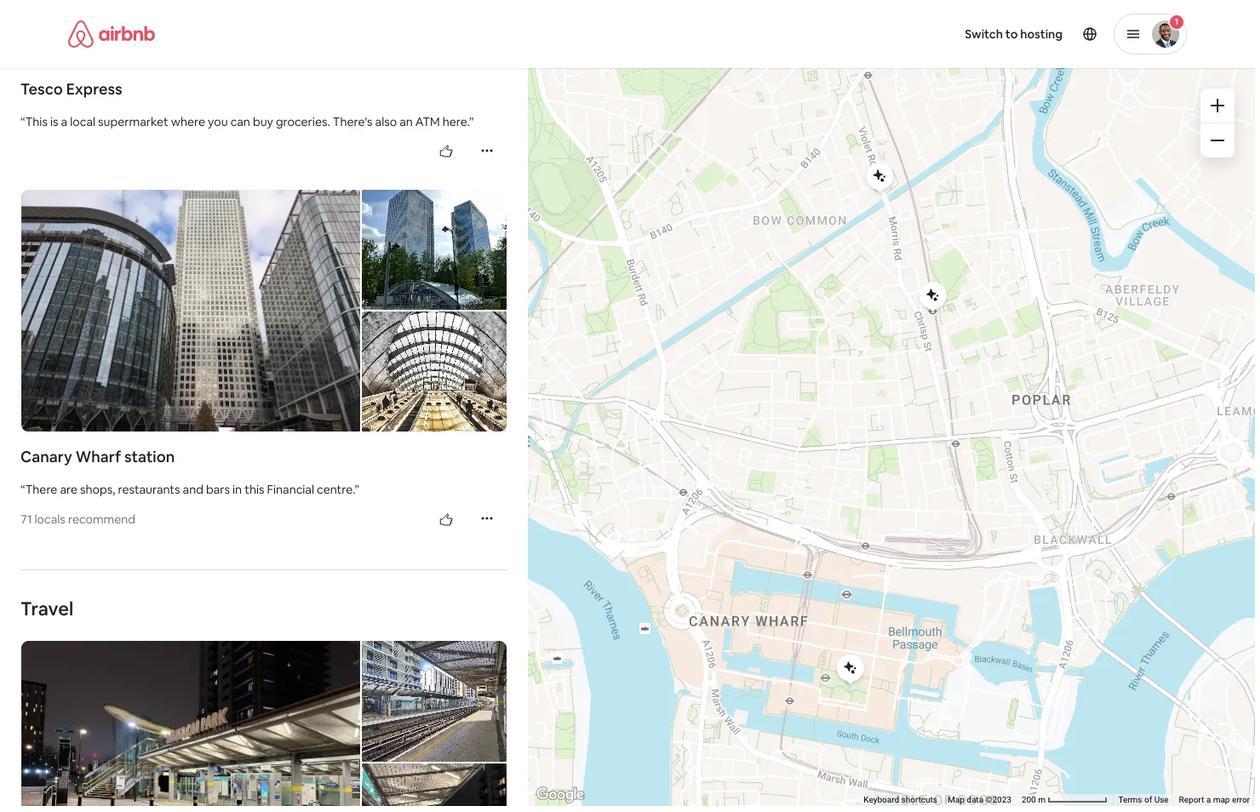 Task type: vqa. For each thing, say whether or not it's contained in the screenshot.
Stays in the The Central America · Stays Nov 22 – 28 · 2 Guests
no



Task type: locate. For each thing, give the bounding box(es) containing it.
an
[[400, 114, 413, 129]]

canary
[[20, 448, 72, 467]]

canary wharf station
[[20, 448, 175, 467]]

switch
[[966, 26, 1004, 42]]

200
[[1022, 796, 1037, 805]]

zoom out image
[[1212, 134, 1225, 147]]

where
[[171, 114, 205, 129]]

a
[[61, 114, 67, 129], [1207, 796, 1212, 805]]

71 locals recommend
[[20, 512, 135, 528]]

is
[[50, 114, 58, 129]]

there
[[25, 483, 57, 498]]

200 m
[[1022, 796, 1048, 805]]

a left map
[[1207, 796, 1212, 805]]

bars
[[206, 483, 230, 498]]

keyboard
[[864, 796, 900, 805]]

keyboard shortcuts
[[864, 796, 938, 805]]

data
[[967, 796, 984, 805]]

a right is
[[61, 114, 67, 129]]

station
[[124, 448, 175, 467]]

map data ©2023
[[948, 796, 1012, 805]]

to
[[1006, 26, 1018, 42]]

mark as helpful, tesco express image
[[440, 145, 453, 159]]

200 m button
[[1017, 795, 1114, 807]]

wharf
[[76, 448, 121, 467]]

local
[[70, 114, 95, 129]]

1 horizontal spatial a
[[1207, 796, 1212, 805]]

zoom in image
[[1212, 99, 1225, 112]]

tesco express link
[[20, 79, 508, 99]]

shops,
[[80, 483, 115, 498]]

terms of use
[[1119, 796, 1170, 805]]

report
[[1180, 796, 1205, 805]]

map
[[1214, 796, 1231, 805]]

use
[[1155, 796, 1170, 805]]

also
[[375, 114, 397, 129]]

0 vertical spatial a
[[61, 114, 67, 129]]

71
[[20, 512, 32, 528]]

express
[[66, 79, 122, 99]]

canary wharf station link
[[20, 448, 508, 468]]

map
[[948, 796, 965, 805]]

atm
[[416, 114, 440, 129]]

more options, canary wharf station image
[[481, 512, 494, 526]]

you
[[208, 114, 228, 129]]



Task type: describe. For each thing, give the bounding box(es) containing it.
switch to hosting link
[[955, 16, 1074, 52]]

report a map error link
[[1180, 796, 1251, 805]]

switch to hosting
[[966, 26, 1063, 42]]

google image
[[533, 785, 589, 807]]

travel
[[20, 598, 73, 621]]

can
[[231, 114, 250, 129]]

centre.
[[317, 483, 355, 498]]

mark as helpful, canary wharf station image
[[440, 514, 453, 527]]

this is a local supermarket where you can buy groceries. there's also an atm here.
[[25, 114, 469, 129]]

tesco
[[20, 79, 63, 99]]

1 vertical spatial a
[[1207, 796, 1212, 805]]

there's
[[333, 114, 373, 129]]

this
[[245, 483, 265, 498]]

in
[[233, 483, 242, 498]]

groceries.
[[276, 114, 330, 129]]

more options, tesco express image
[[481, 144, 494, 157]]

locals
[[35, 512, 65, 528]]

1
[[1176, 16, 1179, 27]]

and
[[183, 483, 204, 498]]

hosting
[[1021, 26, 1063, 42]]

buy
[[253, 114, 273, 129]]

financial
[[267, 483, 314, 498]]

1 button
[[1114, 14, 1188, 55]]

are
[[60, 483, 78, 498]]

this
[[25, 114, 48, 129]]

report a map error
[[1180, 796, 1251, 805]]

map region
[[343, 0, 1256, 807]]

profile element
[[648, 0, 1188, 68]]

shortcuts
[[902, 796, 938, 805]]

terms
[[1119, 796, 1143, 805]]

keyboard shortcuts button
[[864, 795, 938, 807]]

tesco express
[[20, 79, 122, 99]]

recommend
[[68, 512, 135, 528]]

m
[[1039, 796, 1046, 805]]

of
[[1145, 796, 1153, 805]]

terms of use link
[[1119, 796, 1170, 805]]

©2023
[[986, 796, 1012, 805]]

restaurants
[[118, 483, 180, 498]]

0 horizontal spatial a
[[61, 114, 67, 129]]

error
[[1233, 796, 1251, 805]]

supermarket
[[98, 114, 169, 129]]

there are shops, restaurants and bars in this financial centre.
[[25, 483, 355, 498]]

here.
[[443, 114, 469, 129]]



